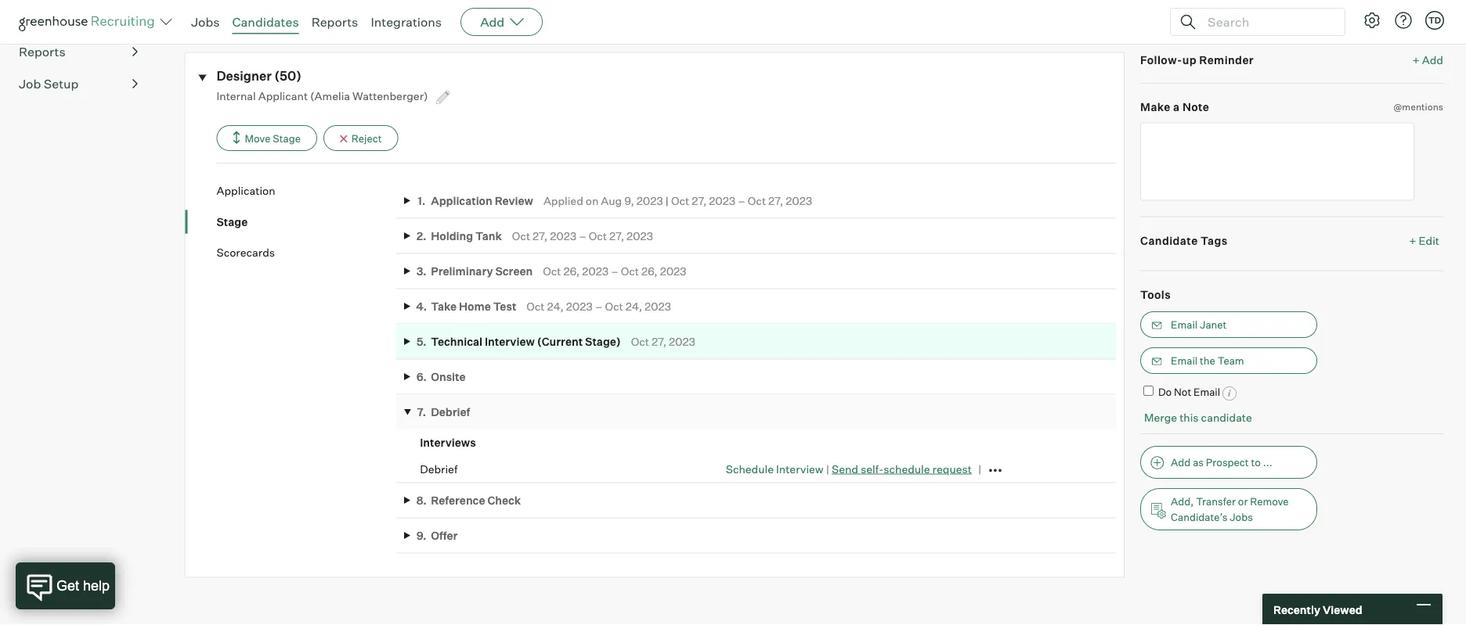 Task type: describe. For each thing, give the bounding box(es) containing it.
make a note
[[1141, 100, 1210, 114]]

job setup
[[19, 76, 79, 92]]

follow
[[1411, 11, 1444, 25]]

reminder
[[1200, 53, 1254, 67]]

aug
[[601, 194, 622, 208]]

on
[[586, 194, 599, 208]]

move stage button
[[217, 125, 317, 151]]

9,
[[625, 194, 634, 208]]

schedule
[[884, 463, 930, 476]]

do not email
[[1159, 386, 1221, 399]]

2 horizontal spatial add
[[1423, 53, 1444, 67]]

transfer
[[1196, 496, 1236, 508]]

2 24, from the left
[[626, 300, 642, 314]]

1 vertical spatial reports
[[19, 44, 66, 60]]

oct 27, 2023
[[631, 335, 696, 349]]

review
[[495, 194, 533, 208]]

1 vertical spatial |
[[826, 463, 830, 476]]

remove
[[1250, 496, 1289, 508]]

0 vertical spatial interview
[[485, 335, 535, 349]]

merge this candidate link
[[1145, 411, 1253, 425]]

application link
[[217, 183, 397, 199]]

...
[[1263, 457, 1273, 469]]

schedule interview link
[[726, 463, 824, 476]]

td
[[1429, 15, 1442, 25]]

1 horizontal spatial job
[[208, 9, 227, 22]]

pipeline link
[[19, 10, 138, 29]]

make
[[1141, 100, 1171, 114]]

candidate's
[[1171, 511, 1228, 524]]

reject
[[352, 132, 382, 145]]

integrations link
[[371, 14, 442, 30]]

follow link
[[1411, 10, 1444, 26]]

td button
[[1426, 11, 1445, 30]]

activity
[[245, 9, 285, 22]]

candidate tags
[[1141, 234, 1228, 248]]

9. offer
[[417, 529, 458, 543]]

technical
[[431, 335, 483, 349]]

(50)
[[274, 68, 302, 84]]

+ for + add
[[1413, 53, 1420, 67]]

tools
[[1141, 288, 1171, 302]]

pipeline
[[19, 12, 66, 28]]

4.
[[416, 300, 427, 314]]

the
[[1200, 355, 1216, 368]]

+ add
[[1413, 53, 1444, 67]]

designer
[[217, 68, 272, 84]]

send self-schedule request link
[[832, 463, 972, 476]]

holding
[[431, 229, 473, 243]]

linkedin link
[[384, 9, 429, 32]]

as
[[1193, 457, 1204, 469]]

home
[[459, 300, 491, 314]]

internal applicant (amelia wattenberger)
[[217, 89, 431, 103]]

+ edit link
[[1406, 230, 1444, 252]]

add for add
[[480, 14, 505, 30]]

recently viewed
[[1274, 603, 1363, 617]]

internal
[[217, 89, 256, 103]]

on 1 job link
[[184, 9, 227, 32]]

email janet
[[1171, 319, 1227, 331]]

applied
[[544, 194, 583, 208]]

not
[[1174, 386, 1192, 399]]

up
[[1183, 53, 1197, 67]]

wattenberger)
[[353, 89, 428, 103]]

Do Not Email checkbox
[[1144, 386, 1154, 397]]

send
[[832, 463, 859, 476]]

(current
[[537, 335, 583, 349]]

note
[[1183, 100, 1210, 114]]

setup
[[44, 76, 79, 92]]

+ edit
[[1410, 234, 1440, 248]]

offer
[[431, 529, 458, 543]]

candidates link
[[232, 14, 299, 30]]

1.
[[418, 194, 426, 208]]

activity feed
[[245, 9, 312, 22]]

0 vertical spatial debrief
[[431, 406, 470, 420]]

scorecards link
[[217, 245, 397, 261]]

0 horizontal spatial application
[[217, 184, 275, 198]]

move stage
[[245, 132, 301, 145]]

job setup link
[[19, 75, 138, 93]]

screen
[[495, 265, 533, 278]]

1 vertical spatial debrief
[[420, 463, 458, 477]]

a
[[1174, 100, 1180, 114]]

td button
[[1423, 8, 1448, 33]]



Task type: vqa. For each thing, say whether or not it's contained in the screenshot.
Make
yes



Task type: locate. For each thing, give the bounding box(es) containing it.
1 horizontal spatial 24,
[[626, 300, 642, 314]]

tags
[[1201, 234, 1228, 248]]

scorecards
[[217, 246, 275, 260]]

email inside email janet button
[[1171, 319, 1198, 331]]

0 horizontal spatial job
[[19, 76, 41, 92]]

1 vertical spatial add
[[1423, 53, 1444, 67]]

applicant
[[258, 89, 308, 103]]

interview down test
[[485, 335, 535, 349]]

0 vertical spatial +
[[1413, 53, 1420, 67]]

+ left edit
[[1410, 234, 1417, 248]]

0 horizontal spatial interview
[[485, 335, 535, 349]]

Search text field
[[1204, 11, 1331, 33]]

0 horizontal spatial add
[[480, 14, 505, 30]]

jobs inside add, transfer or remove candidate's jobs
[[1230, 511, 1253, 524]]

request
[[933, 463, 972, 476]]

0 vertical spatial jobs
[[191, 14, 220, 30]]

1 horizontal spatial reports
[[312, 14, 358, 30]]

1 vertical spatial email
[[1171, 355, 1198, 368]]

interview left send
[[776, 463, 824, 476]]

onsite
[[431, 370, 466, 384]]

26,
[[564, 265, 580, 278], [642, 265, 658, 278]]

| right "9,"
[[666, 194, 669, 208]]

job right 1
[[208, 9, 227, 22]]

add as prospect to ...
[[1171, 457, 1273, 469]]

26, up oct 27, 2023
[[642, 265, 658, 278]]

or
[[1238, 496, 1248, 508]]

0 horizontal spatial jobs
[[191, 14, 220, 30]]

1 horizontal spatial 26,
[[642, 265, 658, 278]]

–
[[738, 194, 746, 208], [579, 229, 587, 243], [611, 265, 619, 278], [595, 300, 603, 314]]

0 vertical spatial job
[[208, 9, 227, 22]]

1 horizontal spatial |
[[826, 463, 830, 476]]

this
[[1180, 411, 1199, 425]]

1 horizontal spatial application
[[431, 194, 493, 208]]

stage up scorecards
[[217, 215, 248, 229]]

edit
[[1419, 234, 1440, 248]]

add as prospect to ... button
[[1141, 446, 1318, 479]]

add
[[480, 14, 505, 30], [1423, 53, 1444, 67], [1171, 457, 1191, 469]]

0 horizontal spatial |
[[666, 194, 669, 208]]

1 vertical spatial reports link
[[19, 42, 138, 61]]

2.
[[417, 229, 427, 243]]

0 vertical spatial stage
[[273, 132, 301, 145]]

1 26, from the left
[[564, 265, 580, 278]]

stage link
[[217, 214, 397, 230]]

greenhouse recruiting image
[[19, 13, 160, 31]]

application down move
[[217, 184, 275, 198]]

0 horizontal spatial stage
[[217, 215, 248, 229]]

interviews
[[420, 436, 476, 450]]

test
[[493, 300, 517, 314]]

take
[[431, 300, 457, 314]]

24, down 3. preliminary screen oct 26, 2023 – oct 26, 2023
[[547, 300, 564, 314]]

0 vertical spatial |
[[666, 194, 669, 208]]

0 vertical spatial reports link
[[312, 14, 358, 30]]

2 vertical spatial add
[[1171, 457, 1191, 469]]

recently
[[1274, 603, 1321, 617]]

3.
[[417, 265, 427, 278]]

1 horizontal spatial add
[[1171, 457, 1191, 469]]

self-
[[861, 463, 884, 476]]

email left the
[[1171, 355, 1198, 368]]

email right not at the right bottom of page
[[1194, 386, 1221, 399]]

on
[[184, 9, 199, 22]]

7. debrief
[[417, 406, 470, 420]]

merge
[[1145, 411, 1178, 425]]

1 vertical spatial stage
[[217, 215, 248, 229]]

debrief right "7."
[[431, 406, 470, 420]]

0 horizontal spatial 24,
[[547, 300, 564, 314]]

0 horizontal spatial reports
[[19, 44, 66, 60]]

1 horizontal spatial jobs
[[1230, 511, 1253, 524]]

@mentions
[[1394, 101, 1444, 113]]

email inside "button"
[[1171, 355, 1198, 368]]

integrations
[[371, 14, 442, 30]]

stage right move
[[273, 132, 301, 145]]

8.
[[416, 494, 427, 508]]

2023
[[637, 194, 663, 208], [709, 194, 736, 208], [786, 194, 813, 208], [550, 229, 577, 243], [627, 229, 653, 243], [582, 265, 609, 278], [660, 265, 687, 278], [566, 300, 593, 314], [645, 300, 671, 314], [669, 335, 696, 349]]

do
[[1159, 386, 1172, 399]]

details
[[330, 9, 366, 22]]

application up holding
[[431, 194, 493, 208]]

24, up oct 27, 2023
[[626, 300, 642, 314]]

(amelia
[[310, 89, 350, 103]]

email
[[1171, 319, 1198, 331], [1171, 355, 1198, 368], [1194, 386, 1221, 399]]

activity feed link
[[245, 9, 312, 32]]

configure image
[[1363, 11, 1382, 30]]

email for email janet
[[1171, 319, 1198, 331]]

+ add link
[[1413, 52, 1444, 67]]

8. reference check
[[416, 494, 521, 508]]

1 vertical spatial jobs
[[1230, 511, 1253, 524]]

7.
[[417, 406, 426, 420]]

viewed
[[1323, 603, 1363, 617]]

+ down follow at the right top
[[1413, 53, 1420, 67]]

job inside 'link'
[[19, 76, 41, 92]]

3. preliminary screen oct 26, 2023 – oct 26, 2023
[[417, 265, 687, 278]]

+ for + edit
[[1410, 234, 1417, 248]]

+
[[1413, 53, 1420, 67], [1410, 234, 1417, 248]]

details link
[[330, 9, 366, 32]]

add inside popup button
[[480, 14, 505, 30]]

feed
[[287, 9, 312, 22]]

1
[[202, 9, 206, 22]]

stage
[[273, 132, 301, 145], [217, 215, 248, 229]]

9.
[[417, 529, 427, 543]]

2 26, from the left
[[642, 265, 658, 278]]

debrief
[[431, 406, 470, 420], [420, 463, 458, 477]]

@mentions link
[[1394, 100, 1444, 115]]

|
[[666, 194, 669, 208], [826, 463, 830, 476]]

linkedin
[[384, 9, 429, 22]]

6.
[[416, 370, 427, 384]]

jobs
[[191, 14, 220, 30], [1230, 511, 1253, 524]]

1 horizontal spatial interview
[[776, 463, 824, 476]]

add inside button
[[1171, 457, 1191, 469]]

email janet button
[[1141, 312, 1318, 339]]

0 vertical spatial email
[[1171, 319, 1198, 331]]

job
[[208, 9, 227, 22], [19, 76, 41, 92]]

1 horizontal spatial reports link
[[312, 14, 358, 30]]

team
[[1218, 355, 1245, 368]]

email left the janet
[[1171, 319, 1198, 331]]

1 vertical spatial +
[[1410, 234, 1417, 248]]

1 24, from the left
[[547, 300, 564, 314]]

stage inside button
[[273, 132, 301, 145]]

move
[[245, 132, 271, 145]]

janet
[[1200, 319, 1227, 331]]

0 horizontal spatial reports link
[[19, 42, 138, 61]]

1 horizontal spatial stage
[[273, 132, 301, 145]]

0 vertical spatial add
[[480, 14, 505, 30]]

1 vertical spatial job
[[19, 76, 41, 92]]

debrief down interviews
[[420, 463, 458, 477]]

26, up 4. take home test oct 24, 2023 – oct 24, 2023
[[564, 265, 580, 278]]

1 vertical spatial interview
[[776, 463, 824, 476]]

on 1 job
[[184, 9, 227, 22]]

24,
[[547, 300, 564, 314], [626, 300, 642, 314]]

add, transfer or remove candidate's jobs button
[[1141, 489, 1318, 531]]

designer (50)
[[217, 68, 302, 84]]

candidates
[[232, 14, 299, 30]]

0 vertical spatial reports
[[312, 14, 358, 30]]

reference
[[431, 494, 485, 508]]

0 horizontal spatial 26,
[[564, 265, 580, 278]]

5.
[[417, 335, 427, 349]]

email for email the team
[[1171, 355, 1198, 368]]

follow-
[[1141, 53, 1183, 67]]

None text field
[[1141, 123, 1415, 201]]

job left setup
[[19, 76, 41, 92]]

tank
[[476, 229, 502, 243]]

2. holding tank oct 27, 2023 – oct 27, 2023
[[417, 229, 653, 243]]

to
[[1251, 457, 1261, 469]]

1. application review applied on  aug 9, 2023 | oct 27, 2023 – oct 27, 2023
[[418, 194, 813, 208]]

schedule
[[726, 463, 774, 476]]

| left send
[[826, 463, 830, 476]]

add for add as prospect to ...
[[1171, 457, 1191, 469]]

2 vertical spatial email
[[1194, 386, 1221, 399]]



